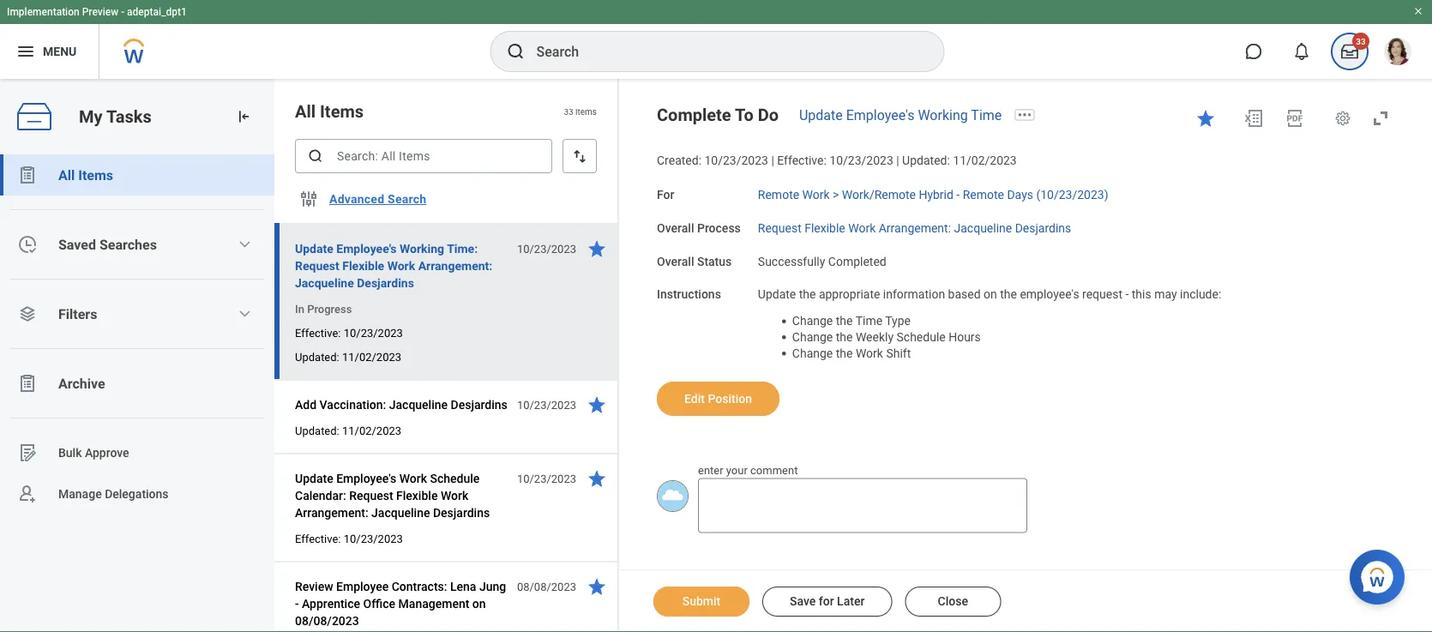 Task type: vqa. For each thing, say whether or not it's contained in the screenshot.
Configure and view chart data image
no



Task type: describe. For each thing, give the bounding box(es) containing it.
jacqueline inside button
[[389, 398, 448, 412]]

enter
[[698, 464, 724, 477]]

33 for 33 items
[[564, 106, 574, 116]]

filters
[[58, 306, 97, 322]]

hours
[[949, 330, 981, 344]]

chevron down image
[[238, 238, 252, 251]]

remote work > work/remote hybrid - remote days (10/23/2023) link
[[758, 184, 1109, 202]]

position
[[708, 392, 752, 406]]

advanced search
[[329, 192, 427, 206]]

enter your comment text field
[[698, 478, 1028, 533]]

add vaccination: jacqueline desjardins button
[[295, 395, 508, 415]]

1 vertical spatial effective:
[[295, 326, 341, 339]]

change the time type change the weekly schedule hours change the work shift
[[793, 314, 981, 360]]

close
[[938, 595, 969, 609]]

comment
[[751, 464, 798, 477]]

adeptai_dpt1
[[127, 6, 187, 18]]

view printable version (pdf) image
[[1285, 108, 1306, 129]]

flexible inside update employee's working time: request flexible work arrangement: jacqueline desjardins
[[342, 259, 384, 273]]

complete
[[657, 105, 731, 125]]

profile logan mcneil image
[[1385, 38, 1412, 69]]

request inside update employee's working time: request flexible work arrangement: jacqueline desjardins
[[295, 259, 339, 273]]

implementation
[[7, 6, 80, 18]]

your
[[726, 464, 748, 477]]

complete to do
[[657, 105, 779, 125]]

contracts:
[[392, 579, 447, 594]]

hybrid
[[919, 188, 954, 202]]

1 remote from the left
[[758, 188, 800, 202]]

2 horizontal spatial arrangement:
[[879, 221, 951, 235]]

update employee's work schedule calendar: request flexible work arrangement: jacqueline desjardins button
[[295, 468, 508, 523]]

clipboard image for all items
[[17, 165, 38, 185]]

1 change from the top
[[793, 314, 833, 328]]

review employee contracts: lena jung - apprentice office management on 08/08/2023
[[295, 579, 506, 628]]

- left this on the right top of page
[[1126, 287, 1129, 302]]

submit button
[[654, 587, 750, 617]]

work inside update employee's working time: request flexible work arrangement: jacqueline desjardins
[[387, 259, 415, 273]]

jung
[[479, 579, 506, 594]]

saved searches
[[58, 236, 157, 253]]

include:
[[1180, 287, 1222, 302]]

advanced search button
[[323, 182, 433, 216]]

review employee contracts: lena jung - apprentice office management on 08/08/2023 button
[[295, 576, 508, 631]]

later
[[837, 595, 865, 609]]

search image
[[307, 148, 324, 165]]

all items button
[[0, 154, 275, 196]]

desjardins inside update employee's work schedule calendar: request flexible work arrangement: jacqueline desjardins
[[433, 506, 490, 520]]

information
[[883, 287, 946, 302]]

>
[[833, 188, 839, 202]]

schedule inside 'change the time type change the weekly schedule hours change the work shift'
[[897, 330, 946, 344]]

to
[[735, 105, 754, 125]]

2 remote from the left
[[963, 188, 1005, 202]]

successfully completed
[[758, 254, 887, 268]]

update for update employee's work schedule calendar: request flexible work arrangement: jacqueline desjardins
[[295, 471, 333, 486]]

status
[[697, 254, 732, 268]]

1 horizontal spatial 08/08/2023
[[517, 580, 576, 593]]

for
[[657, 188, 675, 202]]

overall status element
[[758, 244, 887, 269]]

0 vertical spatial time
[[971, 107, 1002, 123]]

all items inside item list element
[[295, 101, 364, 121]]

Search: All Items text field
[[295, 139, 552, 173]]

transformation import image
[[235, 108, 252, 125]]

0 vertical spatial 11/02/2023
[[953, 154, 1017, 168]]

the left "shift"
[[836, 346, 853, 360]]

submit
[[683, 595, 721, 609]]

desjardins inside update employee's working time: request flexible work arrangement: jacqueline desjardins
[[357, 276, 414, 290]]

all inside button
[[58, 167, 75, 183]]

progress
[[307, 302, 352, 315]]

save
[[790, 595, 816, 609]]

33 button
[[1331, 33, 1370, 70]]

filters button
[[0, 293, 275, 335]]

for
[[819, 595, 834, 609]]

edit position button
[[657, 382, 780, 416]]

employee's
[[1020, 287, 1080, 302]]

archive button
[[0, 363, 275, 404]]

(10/23/2023)
[[1037, 188, 1109, 202]]

work/remote
[[842, 188, 916, 202]]

gear image
[[1335, 110, 1352, 127]]

calendar:
[[295, 489, 346, 503]]

jacqueline inside update employee's working time: request flexible work arrangement: jacqueline desjardins
[[295, 276, 354, 290]]

based
[[948, 287, 981, 302]]

employee's for update employee's work schedule calendar: request flexible work arrangement: jacqueline desjardins
[[336, 471, 396, 486]]

star image for update employee's working time: request flexible work arrangement: jacqueline desjardins
[[587, 238, 607, 259]]

the left employee's
[[1000, 287, 1017, 302]]

desjardins inside button
[[451, 398, 508, 412]]

the left weekly
[[836, 330, 853, 344]]

type
[[886, 314, 911, 328]]

request flexible work arrangement: jacqueline desjardins link
[[758, 217, 1072, 235]]

update employee's working time: request flexible work arrangement: jacqueline desjardins
[[295, 241, 493, 290]]

the down appropriate
[[836, 314, 853, 328]]

2 updated: 11/02/2023 from the top
[[295, 424, 402, 437]]

sort image
[[571, 148, 589, 165]]

33 items
[[564, 106, 597, 116]]

update employee's work schedule calendar: request flexible work arrangement: jacqueline desjardins
[[295, 471, 490, 520]]

4 star image from the top
[[587, 576, 607, 597]]

list containing all items
[[0, 154, 275, 515]]

add vaccination: jacqueline desjardins
[[295, 398, 508, 412]]

overall for overall process
[[657, 221, 694, 235]]

preview
[[82, 6, 119, 18]]

update the appropriate information based on the employee's request - this may include:
[[758, 287, 1222, 302]]

save for later
[[790, 595, 865, 609]]

menu
[[43, 44, 77, 58]]

1 effective: 10/23/2023 from the top
[[295, 326, 403, 339]]

clipboard image for archive
[[17, 373, 38, 394]]

notifications large image
[[1294, 43, 1311, 60]]

lena
[[450, 579, 476, 594]]

add
[[295, 398, 317, 412]]

2 vertical spatial 11/02/2023
[[342, 424, 402, 437]]

configure image
[[299, 189, 319, 209]]

- inside remote work > work/remote hybrid - remote days (10/23/2023) link
[[957, 188, 960, 202]]

jacqueline inside update employee's work schedule calendar: request flexible work arrangement: jacqueline desjardins
[[372, 506, 430, 520]]

edit position
[[685, 392, 752, 406]]

weekly
[[856, 330, 894, 344]]

star image
[[1196, 108, 1216, 129]]

overall status
[[657, 254, 732, 268]]

schedule inside update employee's work schedule calendar: request flexible work arrangement: jacqueline desjardins
[[430, 471, 480, 486]]

request flexible work arrangement: jacqueline desjardins
[[758, 221, 1072, 235]]

the down successfully completed
[[799, 287, 816, 302]]

implementation preview -   adeptai_dpt1
[[7, 6, 187, 18]]

searches
[[99, 236, 157, 253]]

created:
[[657, 154, 702, 168]]

instructions
[[657, 287, 721, 302]]

do
[[758, 105, 779, 125]]

in
[[295, 302, 304, 315]]

update employee's working time link
[[800, 107, 1002, 123]]

apprentice
[[302, 597, 360, 611]]

request
[[1083, 287, 1123, 302]]

1 | from the left
[[772, 154, 774, 168]]

save for later button
[[763, 587, 892, 617]]



Task type: locate. For each thing, give the bounding box(es) containing it.
my tasks element inside menu banner
[[1326, 33, 1374, 70]]

shift
[[887, 346, 911, 360]]

1 vertical spatial 33
[[564, 106, 574, 116]]

menu banner
[[0, 0, 1433, 79]]

star image
[[587, 238, 607, 259], [587, 395, 607, 415], [587, 468, 607, 489], [587, 576, 607, 597]]

0 horizontal spatial arrangement:
[[295, 506, 369, 520]]

0 vertical spatial items
[[320, 101, 364, 121]]

arrangement: inside update employee's working time: request flexible work arrangement: jacqueline desjardins
[[418, 259, 493, 273]]

arrangement: down calendar:
[[295, 506, 369, 520]]

1 vertical spatial change
[[793, 330, 833, 344]]

1 horizontal spatial 33
[[1357, 36, 1366, 46]]

- inside menu banner
[[121, 6, 124, 18]]

effective: 10/23/2023 up employee
[[295, 532, 403, 545]]

on inside review employee contracts: lena jung - apprentice office management on 08/08/2023
[[473, 597, 486, 611]]

clipboard image inside all items button
[[17, 165, 38, 185]]

0 vertical spatial clipboard image
[[17, 165, 38, 185]]

saved searches button
[[0, 224, 275, 265]]

employee's inside update employee's working time: request flexible work arrangement: jacqueline desjardins
[[337, 241, 397, 256]]

1 horizontal spatial time
[[971, 107, 1002, 123]]

time inside 'change the time type change the weekly schedule hours change the work shift'
[[856, 314, 883, 328]]

1 horizontal spatial working
[[918, 107, 968, 123]]

overall down for
[[657, 221, 694, 235]]

0 vertical spatial schedule
[[897, 330, 946, 344]]

working up remote work > work/remote hybrid - remote days (10/23/2023) link
[[918, 107, 968, 123]]

0 horizontal spatial items
[[78, 167, 113, 183]]

0 horizontal spatial all
[[58, 167, 75, 183]]

items up search icon
[[320, 101, 364, 121]]

0 horizontal spatial on
[[473, 597, 486, 611]]

0 horizontal spatial request
[[295, 259, 339, 273]]

all items
[[295, 101, 364, 121], [58, 167, 113, 183]]

11/02/2023 up days
[[953, 154, 1017, 168]]

3 change from the top
[[793, 346, 833, 360]]

- inside review employee contracts: lena jung - apprentice office management on 08/08/2023
[[295, 597, 299, 611]]

0 vertical spatial request
[[758, 221, 802, 235]]

1 vertical spatial arrangement:
[[418, 259, 493, 273]]

approve
[[85, 446, 129, 460]]

1 horizontal spatial |
[[897, 154, 900, 168]]

chevron down image
[[238, 307, 252, 321]]

effective: down calendar:
[[295, 532, 341, 545]]

1 vertical spatial overall
[[657, 254, 694, 268]]

advanced
[[329, 192, 385, 206]]

time:
[[447, 241, 478, 256]]

1 vertical spatial items
[[78, 167, 113, 183]]

0 vertical spatial flexible
[[805, 221, 846, 235]]

update for update employee's working time
[[800, 107, 843, 123]]

action bar region
[[619, 570, 1433, 632]]

update employee's working time: request flexible work arrangement: jacqueline desjardins button
[[295, 238, 508, 293]]

close environment banner image
[[1414, 6, 1424, 16]]

overall process
[[657, 221, 741, 235]]

1 vertical spatial working
[[400, 241, 444, 256]]

2 vertical spatial arrangement:
[[295, 506, 369, 520]]

1 horizontal spatial remote
[[963, 188, 1005, 202]]

created: 10/23/2023 | effective: 10/23/2023 | updated: 11/02/2023
[[657, 154, 1017, 168]]

rename image
[[17, 443, 38, 463]]

1 horizontal spatial flexible
[[396, 489, 438, 503]]

0 horizontal spatial my tasks element
[[0, 79, 275, 632]]

2 vertical spatial flexible
[[396, 489, 438, 503]]

- down review
[[295, 597, 299, 611]]

all up search icon
[[295, 101, 316, 121]]

2 clipboard image from the top
[[17, 373, 38, 394]]

bulk
[[58, 446, 82, 460]]

working for time:
[[400, 241, 444, 256]]

flexible inside update employee's work schedule calendar: request flexible work arrangement: jacqueline desjardins
[[396, 489, 438, 503]]

0 vertical spatial effective: 10/23/2023
[[295, 326, 403, 339]]

my tasks element containing my tasks
[[0, 79, 275, 632]]

0 vertical spatial arrangement:
[[879, 221, 951, 235]]

2 vertical spatial request
[[349, 489, 393, 503]]

arrangement: down the time:
[[418, 259, 493, 273]]

enter your comment
[[698, 464, 798, 477]]

request up successfully
[[758, 221, 802, 235]]

update up created: 10/23/2023 | effective: 10/23/2023 | updated: 11/02/2023
[[800, 107, 843, 123]]

0 vertical spatial updated:
[[903, 154, 950, 168]]

items
[[576, 106, 597, 116]]

11/02/2023 down the vaccination:
[[342, 424, 402, 437]]

arrangement: down remote work > work/remote hybrid - remote days (10/23/2023)
[[879, 221, 951, 235]]

jacqueline down days
[[954, 221, 1012, 235]]

clipboard image
[[17, 165, 38, 185], [17, 373, 38, 394]]

update down successfully
[[758, 287, 796, 302]]

update down configure icon
[[295, 241, 334, 256]]

1 horizontal spatial request
[[349, 489, 393, 503]]

0 vertical spatial change
[[793, 314, 833, 328]]

08/08/2023 down apprentice
[[295, 614, 359, 628]]

bulk approve
[[58, 446, 129, 460]]

0 vertical spatial on
[[984, 287, 998, 302]]

1 vertical spatial updated: 11/02/2023
[[295, 424, 402, 437]]

updated: up remote work > work/remote hybrid - remote days (10/23/2023) link
[[903, 154, 950, 168]]

request right calendar:
[[349, 489, 393, 503]]

edit
[[685, 392, 705, 406]]

0 horizontal spatial remote
[[758, 188, 800, 202]]

1 star image from the top
[[587, 238, 607, 259]]

search image
[[506, 41, 526, 62]]

all items down my
[[58, 167, 113, 183]]

1 vertical spatial clipboard image
[[17, 373, 38, 394]]

in progress
[[295, 302, 352, 315]]

33 for 33
[[1357, 36, 1366, 46]]

overall
[[657, 221, 694, 235], [657, 254, 694, 268]]

- right preview
[[121, 6, 124, 18]]

updated: 11/02/2023 down the vaccination:
[[295, 424, 402, 437]]

updated:
[[903, 154, 950, 168], [295, 350, 339, 363], [295, 424, 339, 437]]

export to excel image
[[1244, 108, 1265, 129]]

items inside item list element
[[320, 101, 364, 121]]

all up saved
[[58, 167, 75, 183]]

update up calendar:
[[295, 471, 333, 486]]

process
[[697, 221, 741, 235]]

close button
[[905, 587, 1001, 617]]

work inside 'change the time type change the weekly schedule hours change the work shift'
[[856, 346, 884, 360]]

0 horizontal spatial |
[[772, 154, 774, 168]]

employee's down advanced
[[337, 241, 397, 256]]

0 horizontal spatial time
[[856, 314, 883, 328]]

update inside update employee's work schedule calendar: request flexible work arrangement: jacqueline desjardins
[[295, 471, 333, 486]]

| up work/remote
[[897, 154, 900, 168]]

1 horizontal spatial arrangement:
[[418, 259, 493, 273]]

08/08/2023 inside review employee contracts: lena jung - apprentice office management on 08/08/2023
[[295, 614, 359, 628]]

effective:
[[777, 154, 827, 168], [295, 326, 341, 339], [295, 532, 341, 545]]

manage delegations link
[[0, 474, 275, 515]]

all inside item list element
[[295, 101, 316, 121]]

1 vertical spatial on
[[473, 597, 486, 611]]

1 vertical spatial all items
[[58, 167, 113, 183]]

1 overall from the top
[[657, 221, 694, 235]]

archive
[[58, 375, 105, 392]]

employee
[[336, 579, 389, 594]]

working inside update employee's working time: request flexible work arrangement: jacqueline desjardins
[[400, 241, 444, 256]]

1 vertical spatial updated:
[[295, 350, 339, 363]]

overall for overall status
[[657, 254, 694, 268]]

all items up search icon
[[295, 101, 364, 121]]

- right hybrid
[[957, 188, 960, 202]]

0 vertical spatial employee's
[[846, 107, 915, 123]]

inbox large image
[[1342, 43, 1359, 60]]

0 vertical spatial working
[[918, 107, 968, 123]]

2 overall from the top
[[657, 254, 694, 268]]

0 vertical spatial my tasks element
[[1326, 33, 1374, 70]]

clipboard image inside archive button
[[17, 373, 38, 394]]

clipboard image up clock check icon
[[17, 165, 38, 185]]

employee's up calendar:
[[336, 471, 396, 486]]

0 horizontal spatial working
[[400, 241, 444, 256]]

0 vertical spatial effective:
[[777, 154, 827, 168]]

request inside update employee's work schedule calendar: request flexible work arrangement: jacqueline desjardins
[[349, 489, 393, 503]]

2 vertical spatial updated:
[[295, 424, 339, 437]]

2 star image from the top
[[587, 395, 607, 415]]

clock check image
[[17, 234, 38, 255]]

successfully
[[758, 254, 826, 268]]

jacqueline up the in progress
[[295, 276, 354, 290]]

0 horizontal spatial all items
[[58, 167, 113, 183]]

0 vertical spatial updated: 11/02/2023
[[295, 350, 402, 363]]

11/02/2023 up the vaccination:
[[342, 350, 402, 363]]

jacqueline up contracts:
[[372, 506, 430, 520]]

2 horizontal spatial request
[[758, 221, 802, 235]]

0 horizontal spatial 08/08/2023
[[295, 614, 359, 628]]

on right based
[[984, 287, 998, 302]]

1 updated: 11/02/2023 from the top
[[295, 350, 402, 363]]

all
[[295, 101, 316, 121], [58, 167, 75, 183]]

request up the in progress
[[295, 259, 339, 273]]

tasks
[[106, 106, 152, 127]]

Search Workday  search field
[[537, 33, 909, 70]]

list
[[0, 154, 275, 515]]

updated: down the in progress
[[295, 350, 339, 363]]

clipboard image left the archive
[[17, 373, 38, 394]]

management
[[399, 597, 470, 611]]

11/02/2023
[[953, 154, 1017, 168], [342, 350, 402, 363], [342, 424, 402, 437]]

days
[[1008, 188, 1034, 202]]

1 vertical spatial 08/08/2023
[[295, 614, 359, 628]]

employee's up created: 10/23/2023 | effective: 10/23/2023 | updated: 11/02/2023
[[846, 107, 915, 123]]

remote left days
[[963, 188, 1005, 202]]

employee's
[[846, 107, 915, 123], [337, 241, 397, 256], [336, 471, 396, 486]]

all items inside button
[[58, 167, 113, 183]]

1 horizontal spatial all items
[[295, 101, 364, 121]]

on down jung
[[473, 597, 486, 611]]

1 horizontal spatial on
[[984, 287, 998, 302]]

my tasks element
[[1326, 33, 1374, 70], [0, 79, 275, 632]]

fullscreen image
[[1371, 108, 1391, 129]]

0 vertical spatial all items
[[295, 101, 364, 121]]

08/08/2023
[[517, 580, 576, 593], [295, 614, 359, 628]]

1 vertical spatial time
[[856, 314, 883, 328]]

updated: 11/02/2023 up the vaccination:
[[295, 350, 402, 363]]

on
[[984, 287, 998, 302], [473, 597, 486, 611]]

employee's inside update employee's work schedule calendar: request flexible work arrangement: jacqueline desjardins
[[336, 471, 396, 486]]

change
[[793, 314, 833, 328], [793, 330, 833, 344], [793, 346, 833, 360]]

items
[[320, 101, 364, 121], [78, 167, 113, 183]]

may
[[1155, 287, 1177, 302]]

review
[[295, 579, 333, 594]]

1 vertical spatial effective: 10/23/2023
[[295, 532, 403, 545]]

33 left the items
[[564, 106, 574, 116]]

1 horizontal spatial my tasks element
[[1326, 33, 1374, 70]]

jacqueline
[[954, 221, 1012, 235], [295, 276, 354, 290], [389, 398, 448, 412], [372, 506, 430, 520]]

0 horizontal spatial flexible
[[342, 259, 384, 273]]

user plus image
[[17, 484, 38, 504]]

bulk approve link
[[0, 432, 275, 474]]

33
[[1357, 36, 1366, 46], [564, 106, 574, 116]]

2 | from the left
[[897, 154, 900, 168]]

1 vertical spatial request
[[295, 259, 339, 273]]

2 change from the top
[[793, 330, 833, 344]]

perspective image
[[17, 304, 38, 324]]

2 vertical spatial change
[[793, 346, 833, 360]]

1 clipboard image from the top
[[17, 165, 38, 185]]

0 horizontal spatial schedule
[[430, 471, 480, 486]]

vaccination:
[[320, 398, 386, 412]]

33 inside item list element
[[564, 106, 574, 116]]

office
[[363, 597, 396, 611]]

-
[[121, 6, 124, 18], [957, 188, 960, 202], [1126, 287, 1129, 302], [295, 597, 299, 611]]

update inside update employee's working time: request flexible work arrangement: jacqueline desjardins
[[295, 241, 334, 256]]

1 vertical spatial 11/02/2023
[[342, 350, 402, 363]]

working left the time:
[[400, 241, 444, 256]]

1 vertical spatial all
[[58, 167, 75, 183]]

update for update employee's working time: request flexible work arrangement: jacqueline desjardins
[[295, 241, 334, 256]]

item list element
[[275, 79, 619, 632]]

saved
[[58, 236, 96, 253]]

my
[[79, 106, 103, 127]]

1 vertical spatial my tasks element
[[0, 79, 275, 632]]

updated: down add
[[295, 424, 339, 437]]

delegations
[[105, 487, 169, 501]]

0 horizontal spatial 33
[[564, 106, 574, 116]]

my tasks element containing 33
[[1326, 33, 1374, 70]]

1 horizontal spatial items
[[320, 101, 364, 121]]

0 vertical spatial overall
[[657, 221, 694, 235]]

my tasks
[[79, 106, 152, 127]]

effective: 10/23/2023 down progress
[[295, 326, 403, 339]]

arrangement:
[[879, 221, 951, 235], [418, 259, 493, 273], [295, 506, 369, 520]]

search
[[388, 192, 427, 206]]

2 vertical spatial employee's
[[336, 471, 396, 486]]

effective: down do
[[777, 154, 827, 168]]

justify image
[[15, 41, 36, 62]]

update employee's working time
[[800, 107, 1002, 123]]

employee's for update employee's working time: request flexible work arrangement: jacqueline desjardins
[[337, 241, 397, 256]]

0 vertical spatial 33
[[1357, 36, 1366, 46]]

schedule
[[897, 330, 946, 344], [430, 471, 480, 486]]

1 vertical spatial employee's
[[337, 241, 397, 256]]

menu button
[[0, 24, 99, 79]]

33 left profile logan mcneil "image"
[[1357, 36, 1366, 46]]

arrangement: inside update employee's work schedule calendar: request flexible work arrangement: jacqueline desjardins
[[295, 506, 369, 520]]

1 horizontal spatial all
[[295, 101, 316, 121]]

update for update the appropriate information based on the employee's request - this may include:
[[758, 287, 796, 302]]

manage delegations
[[58, 487, 169, 501]]

this
[[1132, 287, 1152, 302]]

08/08/2023 right jung
[[517, 580, 576, 593]]

appropriate
[[819, 287, 881, 302]]

star image for add vaccination: jacqueline desjardins
[[587, 395, 607, 415]]

items down my
[[78, 167, 113, 183]]

items inside button
[[78, 167, 113, 183]]

employee's for update employee's working time
[[846, 107, 915, 123]]

1 horizontal spatial schedule
[[897, 330, 946, 344]]

remote left >
[[758, 188, 800, 202]]

overall up instructions
[[657, 254, 694, 268]]

3 star image from the top
[[587, 468, 607, 489]]

the
[[799, 287, 816, 302], [1000, 287, 1017, 302], [836, 314, 853, 328], [836, 330, 853, 344], [836, 346, 853, 360]]

2 effective: 10/23/2023 from the top
[[295, 532, 403, 545]]

update
[[800, 107, 843, 123], [295, 241, 334, 256], [758, 287, 796, 302], [295, 471, 333, 486]]

jacqueline right the vaccination:
[[389, 398, 448, 412]]

working for time
[[918, 107, 968, 123]]

remote
[[758, 188, 800, 202], [963, 188, 1005, 202]]

star image for update employee's work schedule calendar: request flexible work arrangement: jacqueline desjardins
[[587, 468, 607, 489]]

1 vertical spatial schedule
[[430, 471, 480, 486]]

0 vertical spatial 08/08/2023
[[517, 580, 576, 593]]

1 vertical spatial flexible
[[342, 259, 384, 273]]

|
[[772, 154, 774, 168], [897, 154, 900, 168]]

manage
[[58, 487, 102, 501]]

0 vertical spatial all
[[295, 101, 316, 121]]

33 inside 'button'
[[1357, 36, 1366, 46]]

2 vertical spatial effective:
[[295, 532, 341, 545]]

2 horizontal spatial flexible
[[805, 221, 846, 235]]

| down do
[[772, 154, 774, 168]]

effective: down the in progress
[[295, 326, 341, 339]]



